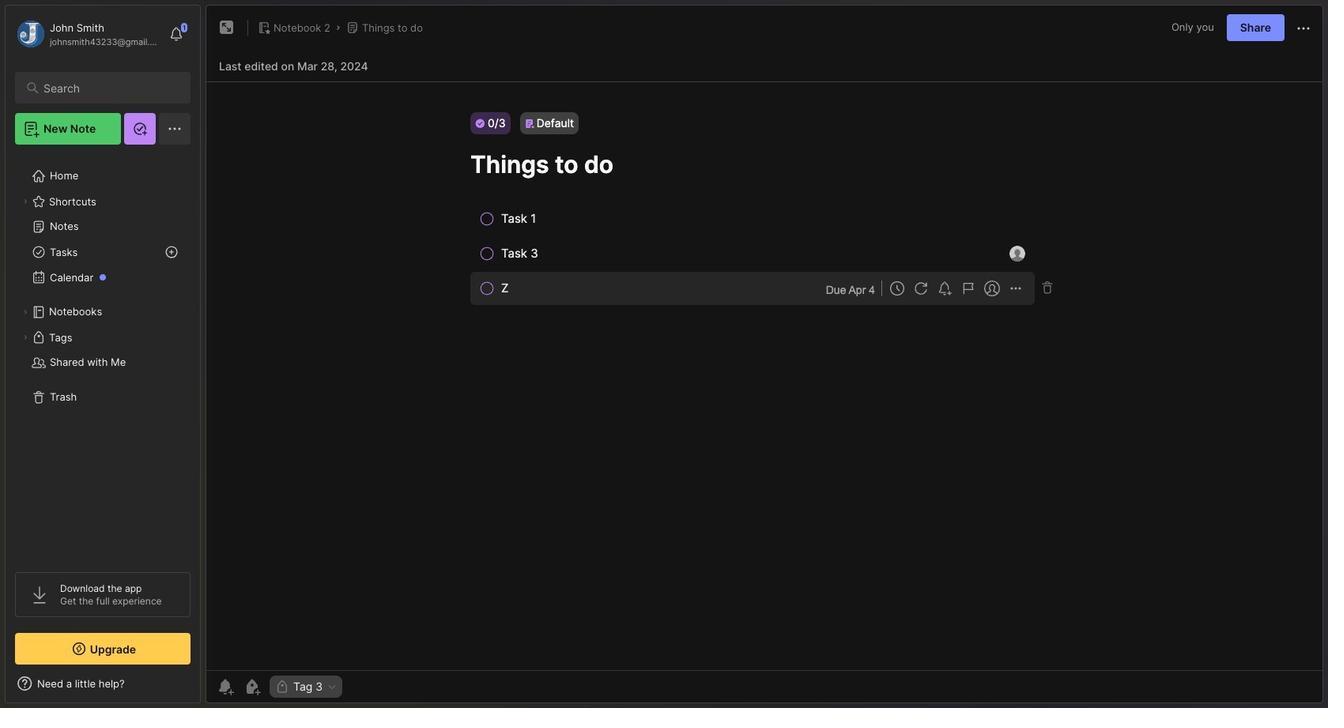 Task type: vqa. For each thing, say whether or not it's contained in the screenshot.
external
no



Task type: locate. For each thing, give the bounding box(es) containing it.
tree
[[6, 154, 200, 558]]

WHAT'S NEW field
[[6, 671, 200, 697]]

note window element
[[206, 5, 1324, 708]]

main element
[[0, 0, 206, 709]]

expand tags image
[[21, 333, 30, 342]]

Tag 3 Tag actions field
[[323, 682, 338, 693]]

add a reminder image
[[216, 678, 235, 697]]

Note Editor text field
[[206, 81, 1323, 671]]

None search field
[[43, 78, 176, 97]]

add tag image
[[243, 678, 262, 697]]

tree inside main element
[[6, 154, 200, 558]]



Task type: describe. For each thing, give the bounding box(es) containing it.
none search field inside main element
[[43, 78, 176, 97]]

more actions image
[[1295, 19, 1314, 38]]

More actions field
[[1295, 18, 1314, 38]]

expand note image
[[217, 18, 236, 37]]

click to collapse image
[[200, 679, 212, 698]]

Search text field
[[43, 81, 176, 96]]

Account field
[[15, 18, 161, 50]]

expand notebooks image
[[21, 308, 30, 317]]



